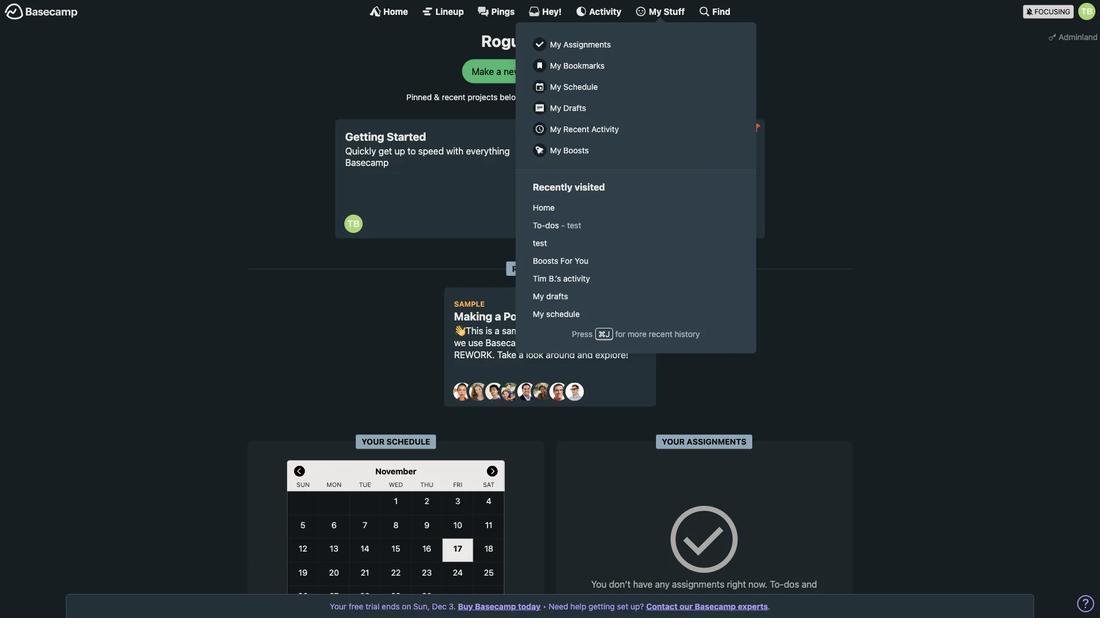 Task type: vqa. For each thing, say whether or not it's contained in the screenshot.
'My Recent Activity' link
yes



Task type: locate. For each thing, give the bounding box(es) containing it.
schedule inside the my stuff 'element'
[[564, 82, 598, 91]]

tim b.'s activity link
[[527, 270, 745, 288]]

· left view in the left of the page
[[524, 93, 526, 102]]

my left stuff at top
[[649, 6, 662, 16]]

a left look
[[519, 350, 524, 360]]

0 horizontal spatial you
[[575, 256, 589, 266]]

up left .
[[754, 593, 764, 604]]

make a new project
[[472, 66, 553, 77]]

my up "my bookmarks"
[[550, 40, 561, 49]]

basecamp inside getting started quickly get up to speed with everything basecamp
[[345, 157, 389, 168]]

activity right recent at the top of page
[[592, 124, 619, 134]]

a right the making
[[495, 310, 501, 323]]

rogue
[[481, 32, 530, 50]]

hey! button
[[529, 6, 562, 17]]

november
[[375, 467, 417, 477]]

·
[[524, 93, 526, 102], [587, 93, 589, 102]]

around
[[546, 350, 575, 360]]

you don't have any assignments right now. to‑dos and cards assigned to you will show up here.
[[591, 580, 817, 604]]

1 horizontal spatial recent
[[649, 329, 673, 339]]

0 vertical spatial project
[[523, 66, 553, 77]]

boosts
[[564, 146, 589, 155], [533, 256, 558, 266]]

victor cooper image
[[566, 383, 584, 402]]

recent right '&'
[[442, 93, 466, 102]]

0 horizontal spatial home link
[[370, 6, 408, 17]]

test right -
[[567, 221, 581, 230]]

to down started
[[408, 146, 416, 156]]

1 vertical spatial home link
[[527, 199, 745, 217]]

recently visited
[[533, 182, 605, 193], [512, 264, 588, 274]]

assignments for your assignments
[[687, 438, 747, 447]]

1 horizontal spatial up
[[754, 593, 764, 604]]

0 horizontal spatial assignments
[[564, 40, 611, 49]]

home link
[[370, 6, 408, 17], [527, 199, 745, 217]]

1 horizontal spatial test
[[567, 221, 581, 230]]

up right get
[[395, 146, 405, 156]]

⌘ j for more recent history
[[599, 329, 700, 339]]

1 vertical spatial activity
[[592, 124, 619, 134]]

recently up dos in the top of the page
[[533, 182, 573, 193]]

0 vertical spatial and
[[577, 350, 593, 360]]

view all in a list link
[[528, 93, 585, 102]]

1 vertical spatial recent
[[649, 329, 673, 339]]

pinned
[[406, 93, 432, 102]]

my down tim
[[533, 292, 544, 301]]

and down podcast
[[577, 350, 593, 360]]

1 horizontal spatial assignments
[[687, 438, 747, 447]]

my
[[649, 6, 662, 16], [550, 40, 561, 49], [550, 61, 561, 70], [550, 82, 561, 91], [550, 103, 561, 113], [550, 124, 561, 134], [550, 146, 561, 155], [533, 292, 544, 301], [533, 310, 544, 319]]

0 vertical spatial tim burton image
[[1079, 3, 1096, 20]]

make a new project link
[[462, 59, 562, 83]]

activity
[[563, 274, 590, 283]]

1 vertical spatial visited
[[556, 264, 588, 274]]

home link left lineup link
[[370, 6, 408, 17]]

0 vertical spatial boosts
[[564, 146, 589, 155]]

0 horizontal spatial up
[[395, 146, 405, 156]]

0 vertical spatial you
[[575, 256, 589, 266]]

activity
[[589, 6, 622, 16], [592, 124, 619, 134]]

recent
[[442, 93, 466, 102], [649, 329, 673, 339]]

recently inside main element
[[533, 182, 573, 193]]

recent right more
[[649, 329, 673, 339]]

project up make
[[534, 326, 564, 337]]

visited up tim burton image on the right of page
[[575, 182, 605, 193]]

3.
[[449, 602, 456, 612]]

0 horizontal spatial and
[[577, 350, 593, 360]]

None submit
[[747, 120, 765, 138]]

main element
[[0, 0, 1100, 354]]

1 vertical spatial schedule
[[387, 438, 430, 447]]

project right "new"
[[523, 66, 553, 77]]

boosts for you link
[[527, 252, 745, 270]]

schedule for your schedule
[[387, 438, 430, 447]]

assignments inside the my stuff 'element'
[[564, 40, 611, 49]]

visited inside main element
[[575, 182, 605, 193]]

to inside getting started quickly get up to speed with everything basecamp
[[408, 146, 416, 156]]

my schedule
[[550, 82, 598, 91]]

press
[[591, 93, 612, 102], [572, 329, 593, 339]]

to‑dos
[[770, 580, 799, 590]]

my down the my drafts
[[533, 310, 544, 319]]

1 vertical spatial project
[[534, 326, 564, 337]]

drafts
[[546, 292, 568, 301]]

0 vertical spatial assignments
[[564, 40, 611, 49]]

home up to- at the left top
[[533, 203, 555, 212]]

boosts up tim
[[533, 256, 558, 266]]

0 vertical spatial home link
[[370, 6, 408, 17]]

my bookmarks link
[[527, 55, 745, 76]]

enterprises
[[533, 32, 619, 50]]

0 horizontal spatial tim burton image
[[344, 215, 363, 233]]

making
[[454, 310, 493, 323]]

make
[[472, 66, 494, 77]]

tim b.'s activity
[[533, 274, 590, 283]]

0 horizontal spatial ·
[[524, 93, 526, 102]]

trial
[[366, 602, 380, 612]]

today
[[518, 602, 541, 612]]

1 vertical spatial press
[[572, 329, 593, 339]]

recently up tim
[[512, 264, 554, 274]]

0 vertical spatial schedule
[[564, 82, 598, 91]]

you left don't
[[591, 580, 607, 590]]

1 horizontal spatial ·
[[587, 93, 589, 102]]

to left you
[[686, 593, 694, 604]]

use
[[468, 338, 483, 349]]

pings button
[[478, 6, 515, 17]]

your for your schedule
[[362, 438, 385, 447]]

0 horizontal spatial schedule
[[387, 438, 430, 447]]

1 vertical spatial and
[[802, 580, 817, 590]]

podcast
[[504, 310, 546, 323]]

to inside you don't have any assignments right now. to‑dos and cards assigned to you will show up here.
[[686, 593, 694, 604]]

1 horizontal spatial home
[[533, 203, 555, 212]]

tim burton image inside 'focusing' 'dropdown button'
[[1079, 3, 1096, 20]]

1 vertical spatial assignments
[[687, 438, 747, 447]]

1 vertical spatial you
[[591, 580, 607, 590]]

0 vertical spatial recently
[[533, 182, 573, 193]]

my down rogue enterprises
[[550, 61, 561, 70]]

recently visited pages element
[[527, 199, 745, 323]]

my down view all in a list "link"
[[550, 103, 561, 113]]

1 vertical spatial tim burton image
[[344, 215, 363, 233]]

schedule up "november"
[[387, 438, 430, 447]]

below
[[500, 93, 522, 102]]

getting started quickly get up to speed with everything basecamp
[[345, 130, 510, 168]]

recent inside main element
[[649, 329, 673, 339]]

my boosts
[[550, 146, 589, 155]]

press inside main element
[[572, 329, 593, 339]]

press left ⌘
[[572, 329, 593, 339]]

1 horizontal spatial you
[[591, 580, 607, 590]]

sun,
[[413, 602, 430, 612]]

a left "new"
[[497, 66, 501, 77]]

buy
[[458, 602, 473, 612]]

0 horizontal spatial recent
[[442, 93, 466, 102]]

1 horizontal spatial home link
[[527, 199, 745, 217]]

my inside popup button
[[649, 6, 662, 16]]

· right "list"
[[587, 93, 589, 102]]

1 horizontal spatial tim burton image
[[1079, 3, 1096, 20]]

help
[[571, 602, 587, 612]]

a up around
[[567, 338, 572, 349]]

here.
[[767, 593, 788, 604]]

buy basecamp today link
[[458, 602, 541, 612]]

my for my bookmarks
[[550, 61, 561, 70]]

your
[[362, 438, 385, 447], [662, 438, 685, 447], [330, 602, 347, 612]]

home
[[383, 6, 408, 16], [533, 203, 555, 212]]

1 horizontal spatial your
[[362, 438, 385, 447]]

and right to‑dos
[[802, 580, 817, 590]]

press right "list"
[[591, 93, 612, 102]]

you right for
[[575, 256, 589, 266]]

0 horizontal spatial boosts
[[533, 256, 558, 266]]

my left recent at the top of page
[[550, 124, 561, 134]]

quickly
[[345, 146, 376, 156]]

my assignments link
[[527, 34, 745, 55]]

test down to- at the left top
[[533, 238, 547, 248]]

home left lineup link
[[383, 6, 408, 16]]

my drafts
[[533, 292, 568, 301]]

a right in
[[568, 93, 572, 102]]

tim burton image
[[562, 215, 581, 233]]

recent
[[564, 124, 589, 134]]

1 vertical spatial test
[[533, 238, 547, 248]]

home link for the activity link
[[370, 6, 408, 17]]

0 vertical spatial visited
[[575, 182, 605, 193]]

take
[[497, 350, 516, 360]]

1 vertical spatial boosts
[[533, 256, 558, 266]]

boosts down recent at the top of page
[[564, 146, 589, 155]]

0 vertical spatial home
[[383, 6, 408, 16]]

ends
[[382, 602, 400, 612]]

0 vertical spatial recently visited
[[533, 182, 605, 193]]

activity up my assignments
[[589, 6, 622, 16]]

0 vertical spatial up
[[395, 146, 405, 156]]

my recent activity
[[550, 124, 619, 134]]

recently visited inside main element
[[533, 182, 605, 193]]

0 vertical spatial recent
[[442, 93, 466, 102]]

assignments
[[564, 40, 611, 49], [687, 438, 747, 447]]

my for my assignments
[[550, 40, 561, 49]]

my for my schedule
[[550, 82, 561, 91]]

1 vertical spatial up
[[754, 593, 764, 604]]

1 horizontal spatial boosts
[[564, 146, 589, 155]]

home link up "test" link
[[527, 199, 745, 217]]

my for my schedule
[[533, 310, 544, 319]]

find
[[713, 6, 731, 16]]

1 horizontal spatial and
[[802, 580, 817, 590]]

is
[[486, 326, 492, 337]]

my up view all in a list "link"
[[550, 82, 561, 91]]

0 vertical spatial press
[[591, 93, 612, 102]]

visited up the activity
[[556, 264, 588, 274]]

sample making a podcast 👋 this is a sample project to showcase how we use basecamp to make a podcast called rework. take a look around and explore!
[[454, 300, 638, 360]]

my down my recent activity
[[550, 146, 561, 155]]

schedule up "list"
[[564, 82, 598, 91]]

projects
[[468, 93, 498, 102]]

and inside you don't have any assignments right now. to‑dos and cards assigned to you will show up here.
[[802, 580, 817, 590]]

we
[[454, 338, 466, 349]]

b.'s
[[549, 274, 561, 283]]

recently visited up tim burton image on the right of page
[[533, 182, 605, 193]]

activity link
[[576, 6, 622, 17]]

my for my drafts
[[533, 292, 544, 301]]

and inside "sample making a podcast 👋 this is a sample project to showcase how we use basecamp to make a podcast called rework. take a look around and explore!"
[[577, 350, 593, 360]]

0 vertical spatial test
[[567, 221, 581, 230]]

.
[[768, 602, 770, 612]]

2 horizontal spatial your
[[662, 438, 685, 447]]

all
[[549, 93, 557, 102]]

sat
[[483, 482, 495, 489]]

my schedule link
[[527, 306, 745, 323]]

any
[[655, 580, 670, 590]]

tim burton image
[[1079, 3, 1096, 20], [344, 215, 363, 233]]

recently visited up b.'s
[[512, 264, 588, 274]]

1 horizontal spatial schedule
[[564, 82, 598, 91]]

1 vertical spatial home
[[533, 203, 555, 212]]



Task type: describe. For each thing, give the bounding box(es) containing it.
this
[[466, 326, 483, 337]]

my for my stuff
[[649, 6, 662, 16]]

my drafts link
[[527, 288, 745, 306]]

-
[[561, 221, 565, 230]]

look
[[526, 350, 544, 360]]

test link
[[527, 234, 745, 252]]

everything
[[466, 146, 510, 156]]

0 horizontal spatial your
[[330, 602, 347, 612]]

dec
[[432, 602, 447, 612]]

more
[[628, 329, 647, 339]]

you inside recently visited pages element
[[575, 256, 589, 266]]

our
[[680, 602, 693, 612]]

invite people link
[[566, 59, 638, 83]]

now.
[[749, 580, 768, 590]]

set
[[617, 602, 629, 612]]

assignments for my assignments
[[564, 40, 611, 49]]

drafts
[[564, 103, 586, 113]]

basecamp inside "sample making a podcast 👋 this is a sample project to showcase how we use basecamp to make a podcast called rework. take a look around and explore!"
[[486, 338, 529, 349]]

annie bryan image
[[453, 383, 472, 402]]

a right is
[[495, 326, 500, 337]]

with
[[446, 146, 464, 156]]

boosts inside recently visited pages element
[[533, 256, 558, 266]]

nicole katz image
[[534, 383, 552, 402]]

get
[[379, 146, 392, 156]]

have
[[633, 580, 653, 590]]

getting
[[345, 130, 384, 143]]

need
[[549, 602, 568, 612]]

will
[[714, 593, 727, 604]]

&
[[434, 93, 440, 102]]

home inside recently visited pages element
[[533, 203, 555, 212]]

mon
[[327, 482, 342, 489]]

your assignments
[[662, 438, 747, 447]]

adminland
[[1059, 32, 1098, 42]]

steve marsh image
[[550, 383, 568, 402]]

called
[[610, 338, 635, 349]]

boosts inside the my stuff 'element'
[[564, 146, 589, 155]]

tim
[[533, 274, 547, 283]]

view
[[528, 93, 546, 102]]

schedule for my schedule
[[564, 82, 598, 91]]

to-
[[533, 221, 546, 230]]

history
[[675, 329, 700, 339]]

my recent activity link
[[527, 119, 745, 140]]

pings
[[491, 6, 515, 16]]

to down schedule
[[566, 326, 574, 337]]

focusing button
[[1023, 0, 1100, 22]]

schedule
[[546, 310, 580, 319]]

explore!
[[595, 350, 629, 360]]

in
[[559, 93, 565, 102]]

switch accounts image
[[5, 3, 78, 21]]

dos
[[546, 221, 559, 230]]

my schedule
[[533, 310, 580, 319]]

1 · from the left
[[524, 93, 526, 102]]

project inside "sample making a podcast 👋 this is a sample project to showcase how we use basecamp to make a podcast called rework. take a look around and explore!"
[[534, 326, 564, 337]]

0 vertical spatial activity
[[589, 6, 622, 16]]

thu
[[420, 482, 434, 489]]

j
[[606, 329, 610, 339]]

home link for the tim b.'s activity link
[[527, 199, 745, 217]]

sample
[[502, 326, 532, 337]]

find button
[[699, 6, 731, 17]]

lineup
[[436, 6, 464, 16]]

rogue enterprises
[[481, 32, 619, 50]]

my for my drafts
[[550, 103, 561, 113]]

2 · from the left
[[587, 93, 589, 102]]

my for my boosts
[[550, 146, 561, 155]]

stuff
[[664, 6, 685, 16]]

showcase
[[577, 326, 618, 337]]

to up look
[[532, 338, 540, 349]]

sun
[[297, 482, 310, 489]]

hey!
[[542, 6, 562, 16]]

my boosts link
[[527, 140, 745, 161]]

boosts for you
[[533, 256, 589, 266]]

assignments
[[672, 580, 725, 590]]

how
[[620, 326, 638, 337]]

⌘
[[599, 329, 606, 339]]

my stuff element
[[527, 34, 745, 161]]

for
[[561, 256, 573, 266]]

invite people
[[576, 66, 629, 77]]

0 horizontal spatial home
[[383, 6, 408, 16]]

contact our basecamp experts link
[[646, 602, 768, 612]]

👋
[[454, 326, 463, 337]]

new
[[504, 66, 521, 77]]

activity inside the my stuff 'element'
[[592, 124, 619, 134]]

your schedule
[[362, 438, 430, 447]]

up?
[[631, 602, 644, 612]]

jennifer young image
[[501, 383, 520, 402]]

started
[[387, 130, 426, 143]]

you inside you don't have any assignments right now. to‑dos and cards assigned to you will show up here.
[[591, 580, 607, 590]]

for
[[615, 329, 626, 339]]

speed
[[418, 146, 444, 156]]

up inside getting started quickly get up to speed with everything basecamp
[[395, 146, 405, 156]]

my for my recent activity
[[550, 124, 561, 134]]

my bookmarks
[[550, 61, 605, 70]]

don't
[[609, 580, 631, 590]]

assigned
[[646, 593, 683, 604]]

my schedule link
[[527, 76, 745, 97]]

invite
[[576, 66, 598, 77]]

up inside you don't have any assignments right now. to‑dos and cards assigned to you will show up here.
[[754, 593, 764, 604]]

to-dos - test
[[533, 221, 581, 230]]

rework.
[[454, 350, 495, 360]]

1 vertical spatial recently
[[512, 264, 554, 274]]

your for your assignments
[[662, 438, 685, 447]]

•
[[543, 602, 547, 612]]

cheryl walters image
[[469, 383, 488, 402]]

my drafts
[[550, 103, 586, 113]]

0 horizontal spatial test
[[533, 238, 547, 248]]

1 vertical spatial recently visited
[[512, 264, 588, 274]]

you
[[697, 593, 712, 604]]

josh fiske image
[[518, 383, 536, 402]]

jared davis image
[[485, 383, 504, 402]]

my stuff
[[649, 6, 685, 16]]

my drafts link
[[527, 97, 745, 119]]

people
[[600, 66, 629, 77]]

wed
[[389, 482, 403, 489]]



